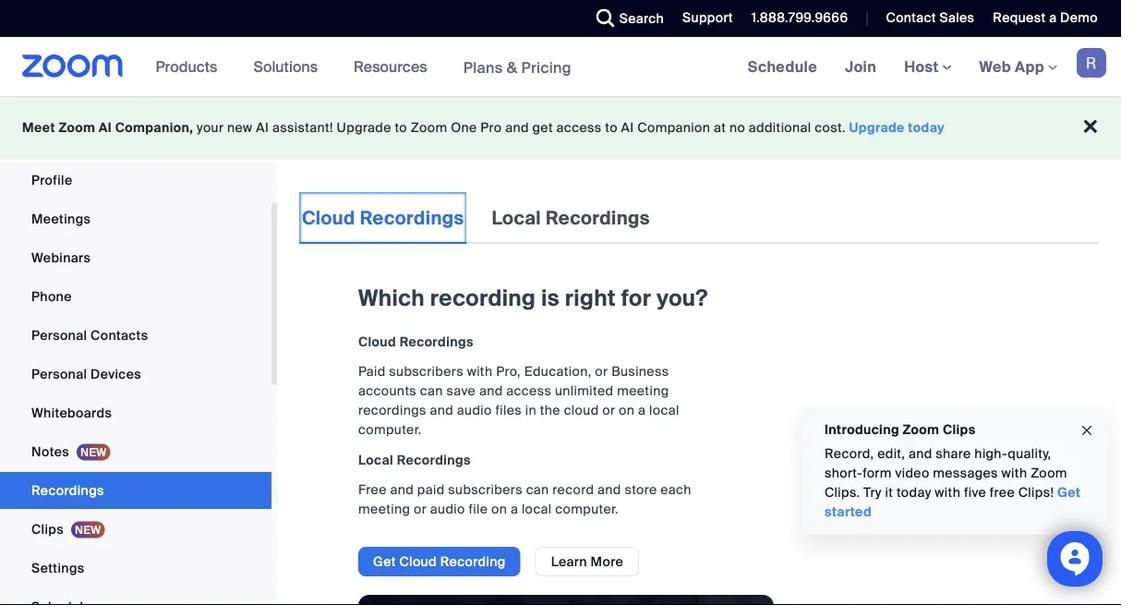 Task type: locate. For each thing, give the bounding box(es) containing it.
or right cloud
[[603, 402, 616, 419]]

0 horizontal spatial on
[[492, 501, 507, 518]]

on down business
[[619, 402, 635, 419]]

profile picture image
[[1078, 48, 1107, 78]]

1 horizontal spatial get
[[1058, 484, 1082, 501]]

recordings down notes
[[31, 482, 104, 499]]

ai left companion,
[[99, 119, 112, 136]]

recordings
[[360, 206, 464, 230], [546, 206, 650, 230], [400, 333, 474, 350], [397, 451, 471, 469], [31, 482, 104, 499]]

computer. down recordings
[[359, 421, 422, 438]]

cost.
[[815, 119, 846, 136]]

personal for personal devices
[[31, 365, 87, 383]]

clips up share
[[943, 421, 976, 438]]

and left store
[[598, 481, 622, 499]]

recording
[[441, 553, 506, 570]]

access
[[557, 119, 602, 136], [507, 383, 552, 400]]

personal
[[31, 327, 87, 344], [31, 365, 87, 383]]

high-
[[975, 445, 1008, 463]]

form
[[863, 465, 892, 482]]

0 horizontal spatial local recordings
[[359, 451, 471, 469]]

clips up the settings
[[31, 521, 64, 538]]

1 horizontal spatial to
[[606, 119, 618, 136]]

today down video
[[897, 484, 932, 501]]

2 horizontal spatial ai
[[622, 119, 634, 136]]

1 horizontal spatial local
[[650, 402, 680, 419]]

cloud
[[302, 206, 356, 230], [359, 333, 396, 350], [400, 553, 437, 570]]

introducing
[[825, 421, 900, 438]]

1 horizontal spatial clips
[[943, 421, 976, 438]]

on inside paid subscribers with pro, education, or business accounts can save and access unlimited meeting recordings and audio files in the cloud or on a local computer.
[[619, 402, 635, 419]]

whiteboards link
[[0, 395, 272, 432]]

2 vertical spatial with
[[936, 484, 961, 501]]

1.888.799.9666 button up the schedule link
[[752, 9, 849, 26]]

zoom left one
[[411, 119, 448, 136]]

local up which recording is right for you?
[[492, 206, 542, 230]]

subscribers up "save"
[[389, 363, 464, 380]]

0 horizontal spatial cloud
[[302, 206, 356, 230]]

1 vertical spatial with
[[1002, 465, 1028, 482]]

2 vertical spatial a
[[511, 501, 519, 518]]

zoom inside record, edit, and share high-quality, short-form video messages with zoom clips. try it today with five free clips!
[[1031, 465, 1068, 482]]

local down business
[[650, 402, 680, 419]]

solutions button
[[254, 37, 326, 96]]

0 horizontal spatial clips
[[31, 521, 64, 538]]

1 vertical spatial computer.
[[556, 501, 619, 518]]

1 horizontal spatial ai
[[256, 119, 269, 136]]

search button
[[583, 0, 669, 37]]

can left "save"
[[420, 383, 443, 400]]

a left demo
[[1050, 9, 1058, 26]]

get cloud recording
[[373, 553, 506, 570]]

get
[[533, 119, 553, 136]]

plans & pricing
[[464, 58, 572, 77]]

1 horizontal spatial on
[[619, 402, 635, 419]]

get right clips! on the right bottom of page
[[1058, 484, 1082, 501]]

0 vertical spatial access
[[557, 119, 602, 136]]

2 vertical spatial cloud
[[400, 553, 437, 570]]

subscribers up the 'file'
[[448, 481, 523, 499]]

upgrade down product information navigation
[[337, 119, 392, 136]]

personal for personal contacts
[[31, 327, 87, 344]]

request a demo
[[994, 9, 1099, 26]]

get inside get started
[[1058, 484, 1082, 501]]

0 vertical spatial local recordings
[[492, 206, 650, 230]]

support
[[683, 9, 734, 26]]

0 vertical spatial or
[[595, 363, 608, 380]]

1 horizontal spatial a
[[639, 402, 646, 419]]

access up in on the bottom
[[507, 383, 552, 400]]

subscribers inside free and paid subscribers can record and store each meeting or audio file on a local computer.
[[448, 481, 523, 499]]

1 vertical spatial access
[[507, 383, 552, 400]]

local inside free and paid subscribers can record and store each meeting or audio file on a local computer.
[[522, 501, 552, 518]]

cloud recordings up the which
[[302, 206, 464, 230]]

0 horizontal spatial can
[[420, 383, 443, 400]]

computer. down record
[[556, 501, 619, 518]]

1 vertical spatial meeting
[[359, 501, 411, 518]]

on inside free and paid subscribers can record and store each meeting or audio file on a local computer.
[[492, 501, 507, 518]]

0 vertical spatial get
[[1058, 484, 1082, 501]]

it
[[886, 484, 894, 501]]

new
[[227, 119, 253, 136]]

1 horizontal spatial local
[[492, 206, 542, 230]]

1 vertical spatial audio
[[430, 501, 466, 518]]

1.888.799.9666 button
[[738, 0, 853, 37], [752, 9, 849, 26]]

zoom
[[59, 119, 95, 136], [411, 119, 448, 136], [903, 421, 940, 438], [1031, 465, 1068, 482]]

subscribers
[[389, 363, 464, 380], [448, 481, 523, 499]]

webinars
[[31, 249, 91, 266]]

share
[[936, 445, 972, 463]]

1 horizontal spatial access
[[557, 119, 602, 136]]

assistant!
[[273, 119, 333, 136]]

0 vertical spatial local
[[492, 206, 542, 230]]

cloud recordings tab
[[299, 192, 467, 244]]

2 to from the left
[[606, 119, 618, 136]]

computer. inside free and paid subscribers can record and store each meeting or audio file on a local computer.
[[556, 501, 619, 518]]

to left companion
[[606, 119, 618, 136]]

zoom up clips! on the right bottom of page
[[1031, 465, 1068, 482]]

on right the 'file'
[[492, 501, 507, 518]]

local inside paid subscribers with pro, education, or business accounts can save and access unlimited meeting recordings and audio files in the cloud or on a local computer.
[[650, 402, 680, 419]]

files
[[496, 402, 522, 419]]

1 vertical spatial today
[[897, 484, 932, 501]]

devices
[[91, 365, 141, 383]]

zoom logo image
[[22, 55, 123, 78]]

is
[[542, 284, 560, 313]]

0 horizontal spatial with
[[467, 363, 493, 380]]

get down free
[[373, 553, 396, 570]]

can left record
[[526, 481, 549, 499]]

tabs of recording tab list
[[299, 192, 653, 244]]

1 horizontal spatial upgrade
[[850, 119, 905, 136]]

1 vertical spatial on
[[492, 501, 507, 518]]

meeting inside free and paid subscribers can record and store each meeting or audio file on a local computer.
[[359, 501, 411, 518]]

1 vertical spatial or
[[603, 402, 616, 419]]

meeting down free
[[359, 501, 411, 518]]

0 vertical spatial subscribers
[[389, 363, 464, 380]]

1 horizontal spatial local recordings
[[492, 206, 650, 230]]

or down paid
[[414, 501, 427, 518]]

0 horizontal spatial access
[[507, 383, 552, 400]]

banner
[[0, 37, 1122, 97]]

2 vertical spatial or
[[414, 501, 427, 518]]

1 vertical spatial can
[[526, 481, 549, 499]]

1 vertical spatial a
[[639, 402, 646, 419]]

0 vertical spatial today
[[909, 119, 945, 136]]

quality,
[[1008, 445, 1052, 463]]

audio inside free and paid subscribers can record and store each meeting or audio file on a local computer.
[[430, 501, 466, 518]]

2 horizontal spatial a
[[1050, 9, 1058, 26]]

1 vertical spatial subscribers
[[448, 481, 523, 499]]

solutions
[[254, 57, 318, 76]]

local
[[492, 206, 542, 230], [359, 451, 394, 469]]

a down business
[[639, 402, 646, 419]]

audio down "save"
[[457, 402, 492, 419]]

meeting down business
[[617, 383, 669, 400]]

2 personal from the top
[[31, 365, 87, 383]]

and
[[506, 119, 529, 136], [480, 383, 503, 400], [430, 402, 454, 419], [909, 445, 933, 463], [390, 481, 414, 499], [598, 481, 622, 499]]

business
[[612, 363, 670, 380]]

plans & pricing link
[[464, 58, 572, 77], [464, 58, 572, 77]]

local recordings up paid
[[359, 451, 471, 469]]

and left paid
[[390, 481, 414, 499]]

1 vertical spatial local
[[522, 501, 552, 518]]

file
[[469, 501, 488, 518]]

upgrade right cost. at the top
[[850, 119, 905, 136]]

local recordings
[[492, 206, 650, 230], [359, 451, 471, 469]]

introducing zoom clips
[[825, 421, 976, 438]]

clips
[[943, 421, 976, 438], [31, 521, 64, 538]]

recordings up right
[[546, 206, 650, 230]]

meetings navigation
[[734, 37, 1122, 97]]

0 horizontal spatial upgrade
[[337, 119, 392, 136]]

1.888.799.9666
[[752, 9, 849, 26]]

host button
[[905, 57, 952, 76]]

or inside free and paid subscribers can record and store each meeting or audio file on a local computer.
[[414, 501, 427, 518]]

personal up whiteboards
[[31, 365, 87, 383]]

with down messages
[[936, 484, 961, 501]]

recordings inside "tab"
[[546, 206, 650, 230]]

1 horizontal spatial meeting
[[617, 383, 669, 400]]

0 vertical spatial personal
[[31, 327, 87, 344]]

0 vertical spatial local
[[650, 402, 680, 419]]

a right the 'file'
[[511, 501, 519, 518]]

local recordings inside "tab"
[[492, 206, 650, 230]]

local up free
[[359, 451, 394, 469]]

audio
[[457, 402, 492, 419], [430, 501, 466, 518]]

get inside button
[[373, 553, 396, 570]]

sales
[[940, 9, 975, 26]]

each
[[661, 481, 692, 499]]

and up video
[[909, 445, 933, 463]]

app
[[1016, 57, 1045, 76]]

access right 'get'
[[557, 119, 602, 136]]

cloud recordings inside 'tab'
[[302, 206, 464, 230]]

local recordings up right
[[492, 206, 650, 230]]

0 horizontal spatial ai
[[99, 119, 112, 136]]

store
[[625, 481, 658, 499]]

messages
[[934, 465, 999, 482]]

the
[[540, 402, 561, 419]]

0 horizontal spatial computer.
[[359, 421, 422, 438]]

request
[[994, 9, 1046, 26]]

schedule
[[748, 57, 818, 76]]

plans
[[464, 58, 503, 77]]

to down resources dropdown button
[[395, 119, 408, 136]]

ai left companion
[[622, 119, 634, 136]]

0 vertical spatial meeting
[[617, 383, 669, 400]]

0 horizontal spatial local
[[522, 501, 552, 518]]

1 vertical spatial clips
[[31, 521, 64, 538]]

1 personal from the top
[[31, 327, 87, 344]]

today down the meetings navigation
[[909, 119, 945, 136]]

recordings inside personal menu menu
[[31, 482, 104, 499]]

in
[[526, 402, 537, 419]]

2 ai from the left
[[256, 119, 269, 136]]

2 horizontal spatial cloud
[[400, 553, 437, 570]]

personal down phone
[[31, 327, 87, 344]]

profile
[[31, 171, 72, 189]]

1 horizontal spatial computer.
[[556, 501, 619, 518]]

0 vertical spatial clips
[[943, 421, 976, 438]]

free
[[990, 484, 1016, 501]]

today
[[909, 119, 945, 136], [897, 484, 932, 501]]

local right the 'file'
[[522, 501, 552, 518]]

0 horizontal spatial meeting
[[359, 501, 411, 518]]

1 horizontal spatial cloud
[[359, 333, 396, 350]]

1 vertical spatial get
[[373, 553, 396, 570]]

can inside paid subscribers with pro, education, or business accounts can save and access unlimited meeting recordings and audio files in the cloud or on a local computer.
[[420, 383, 443, 400]]

0 horizontal spatial to
[[395, 119, 408, 136]]

meeting
[[617, 383, 669, 400], [359, 501, 411, 518]]

upgrade
[[337, 119, 392, 136], [850, 119, 905, 136]]

1 vertical spatial cloud
[[359, 333, 396, 350]]

or
[[595, 363, 608, 380], [603, 402, 616, 419], [414, 501, 427, 518]]

pricing
[[522, 58, 572, 77]]

or up unlimited
[[595, 363, 608, 380]]

zoom right 'meet'
[[59, 119, 95, 136]]

to
[[395, 119, 408, 136], [606, 119, 618, 136]]

and down pro,
[[480, 383, 503, 400]]

banner containing products
[[0, 37, 1122, 97]]

get
[[1058, 484, 1082, 501], [373, 553, 396, 570]]

0 horizontal spatial a
[[511, 501, 519, 518]]

0 vertical spatial audio
[[457, 402, 492, 419]]

ai right new at the left top
[[256, 119, 269, 136]]

0 vertical spatial computer.
[[359, 421, 422, 438]]

join
[[846, 57, 877, 76]]

0 vertical spatial with
[[467, 363, 493, 380]]

0 vertical spatial a
[[1050, 9, 1058, 26]]

paid
[[359, 363, 386, 380]]

with up free
[[1002, 465, 1028, 482]]

and left 'get'
[[506, 119, 529, 136]]

additional
[[749, 119, 812, 136]]

audio down paid
[[430, 501, 466, 518]]

recordings up the which
[[360, 206, 464, 230]]

education,
[[525, 363, 592, 380]]

0 vertical spatial can
[[420, 383, 443, 400]]

0 vertical spatial cloud recordings
[[302, 206, 464, 230]]

0 horizontal spatial get
[[373, 553, 396, 570]]

on
[[619, 402, 635, 419], [492, 501, 507, 518]]

1 vertical spatial local
[[359, 451, 394, 469]]

edit,
[[878, 445, 906, 463]]

1.888.799.9666 button up schedule
[[738, 0, 853, 37]]

can inside free and paid subscribers can record and store each meeting or audio file on a local computer.
[[526, 481, 549, 499]]

contact sales
[[887, 9, 975, 26]]

cloud recordings down the which
[[359, 333, 474, 350]]

computer. inside paid subscribers with pro, education, or business accounts can save and access unlimited meeting recordings and audio files in the cloud or on a local computer.
[[359, 421, 422, 438]]

1 vertical spatial personal
[[31, 365, 87, 383]]

notes
[[31, 443, 69, 460]]

with up "save"
[[467, 363, 493, 380]]

ai
[[99, 119, 112, 136], [256, 119, 269, 136], [622, 119, 634, 136]]

web app button
[[980, 57, 1058, 76]]

companion
[[638, 119, 711, 136]]

1 horizontal spatial can
[[526, 481, 549, 499]]

0 vertical spatial cloud
[[302, 206, 356, 230]]

0 vertical spatial on
[[619, 402, 635, 419]]

1 vertical spatial local recordings
[[359, 451, 471, 469]]



Task type: vqa. For each thing, say whether or not it's contained in the screenshot.
the bottom a
yes



Task type: describe. For each thing, give the bounding box(es) containing it.
personal devices link
[[0, 356, 272, 393]]

and down "save"
[[430, 402, 454, 419]]

schedule link
[[734, 37, 832, 96]]

free
[[359, 481, 387, 499]]

unlimited
[[555, 383, 614, 400]]

for
[[622, 284, 652, 313]]

recordings up "save"
[[400, 333, 474, 350]]

you?
[[657, 284, 708, 313]]

today inside record, edit, and share high-quality, short-form video messages with zoom clips. try it today with five free clips!
[[897, 484, 932, 501]]

phone link
[[0, 278, 272, 315]]

products button
[[156, 37, 226, 96]]

access inside meet zoom ai companion, footer
[[557, 119, 602, 136]]

contacts
[[91, 327, 148, 344]]

meetings
[[31, 210, 91, 227]]

record
[[553, 481, 595, 499]]

search
[[620, 10, 664, 27]]

recordings inside 'tab'
[[360, 206, 464, 230]]

get for get started
[[1058, 484, 1082, 501]]

phone
[[31, 288, 72, 305]]

1 ai from the left
[[99, 119, 112, 136]]

demo
[[1061, 9, 1099, 26]]

paid subscribers with pro, education, or business accounts can save and access unlimited meeting recordings and audio files in the cloud or on a local computer.
[[359, 363, 680, 438]]

2 horizontal spatial with
[[1002, 465, 1028, 482]]

and inside record, edit, and share high-quality, short-form video messages with zoom clips. try it today with five free clips!
[[909, 445, 933, 463]]

resources button
[[354, 37, 436, 96]]

personal devices
[[31, 365, 141, 383]]

cloud
[[564, 402, 599, 419]]

0 horizontal spatial local
[[359, 451, 394, 469]]

audio inside paid subscribers with pro, education, or business accounts can save and access unlimited meeting recordings and audio files in the cloud or on a local computer.
[[457, 402, 492, 419]]

more
[[591, 553, 624, 570]]

one
[[451, 119, 477, 136]]

clips!
[[1019, 484, 1055, 501]]

get for get cloud recording
[[373, 553, 396, 570]]

clips link
[[0, 511, 272, 548]]

your
[[197, 119, 224, 136]]

short-
[[825, 465, 863, 482]]

personal contacts
[[31, 327, 148, 344]]

with inside paid subscribers with pro, education, or business accounts can save and access unlimited meeting recordings and audio files in the cloud or on a local computer.
[[467, 363, 493, 380]]

personal menu menu
[[0, 123, 272, 605]]

which recording is right for you?
[[359, 284, 708, 313]]

no
[[730, 119, 746, 136]]

learn more
[[551, 553, 624, 570]]

recordings
[[359, 402, 427, 419]]

1 horizontal spatial with
[[936, 484, 961, 501]]

cloud inside button
[[400, 553, 437, 570]]

right
[[565, 284, 616, 313]]

save
[[447, 383, 476, 400]]

at
[[714, 119, 727, 136]]

recordings link
[[0, 472, 272, 509]]

webinars link
[[0, 239, 272, 276]]

a inside paid subscribers with pro, education, or business accounts can save and access unlimited meeting recordings and audio files in the cloud or on a local computer.
[[639, 402, 646, 419]]

whiteboards
[[31, 404, 112, 421]]

recordings up paid
[[397, 451, 471, 469]]

meetings link
[[0, 201, 272, 237]]

a inside free and paid subscribers can record and store each meeting or audio file on a local computer.
[[511, 501, 519, 518]]

clips inside personal menu menu
[[31, 521, 64, 538]]

clips.
[[825, 484, 861, 501]]

host
[[905, 57, 943, 76]]

settings
[[31, 560, 85, 577]]

2 upgrade from the left
[[850, 119, 905, 136]]

profile link
[[0, 162, 272, 199]]

local inside local recordings "tab"
[[492, 206, 542, 230]]

and inside meet zoom ai companion, footer
[[506, 119, 529, 136]]

web app
[[980, 57, 1045, 76]]

learn more button
[[536, 547, 640, 577]]

notes link
[[0, 433, 272, 470]]

five
[[965, 484, 987, 501]]

upgrade today link
[[850, 119, 945, 136]]

join link
[[832, 37, 891, 96]]

meet zoom ai companion, footer
[[0, 96, 1122, 160]]

get started link
[[825, 484, 1082, 521]]

local recordings tab
[[489, 192, 653, 244]]

get cloud recording button
[[359, 547, 521, 577]]

learn
[[551, 553, 588, 570]]

accounts
[[359, 383, 417, 400]]

cloud inside 'tab'
[[302, 206, 356, 230]]

meet zoom ai companion, your new ai assistant! upgrade to zoom one pro and get access to ai companion at no additional cost. upgrade today
[[22, 119, 945, 136]]

products
[[156, 57, 218, 76]]

1 to from the left
[[395, 119, 408, 136]]

access inside paid subscribers with pro, education, or business accounts can save and access unlimited meeting recordings and audio files in the cloud or on a local computer.
[[507, 383, 552, 400]]

zoom up edit,
[[903, 421, 940, 438]]

3 ai from the left
[[622, 119, 634, 136]]

paid
[[418, 481, 445, 499]]

try
[[864, 484, 882, 501]]

product information navigation
[[142, 37, 586, 97]]

1 upgrade from the left
[[337, 119, 392, 136]]

get started
[[825, 484, 1082, 521]]

web
[[980, 57, 1012, 76]]

started
[[825, 504, 872, 521]]

1 vertical spatial cloud recordings
[[359, 333, 474, 350]]

record, edit, and share high-quality, short-form video messages with zoom clips. try it today with five free clips!
[[825, 445, 1068, 501]]

recording
[[430, 284, 536, 313]]

meeting inside paid subscribers with pro, education, or business accounts can save and access unlimited meeting recordings and audio files in the cloud or on a local computer.
[[617, 383, 669, 400]]

today inside meet zoom ai companion, footer
[[909, 119, 945, 136]]

close image
[[1080, 420, 1095, 441]]

main content element
[[299, 192, 1100, 605]]

which
[[359, 284, 425, 313]]

&
[[507, 58, 518, 77]]

personal contacts link
[[0, 317, 272, 354]]

companion,
[[115, 119, 193, 136]]

video
[[896, 465, 930, 482]]

contact
[[887, 9, 937, 26]]

record,
[[825, 445, 875, 463]]

subscribers inside paid subscribers with pro, education, or business accounts can save and access unlimited meeting recordings and audio files in the cloud or on a local computer.
[[389, 363, 464, 380]]



